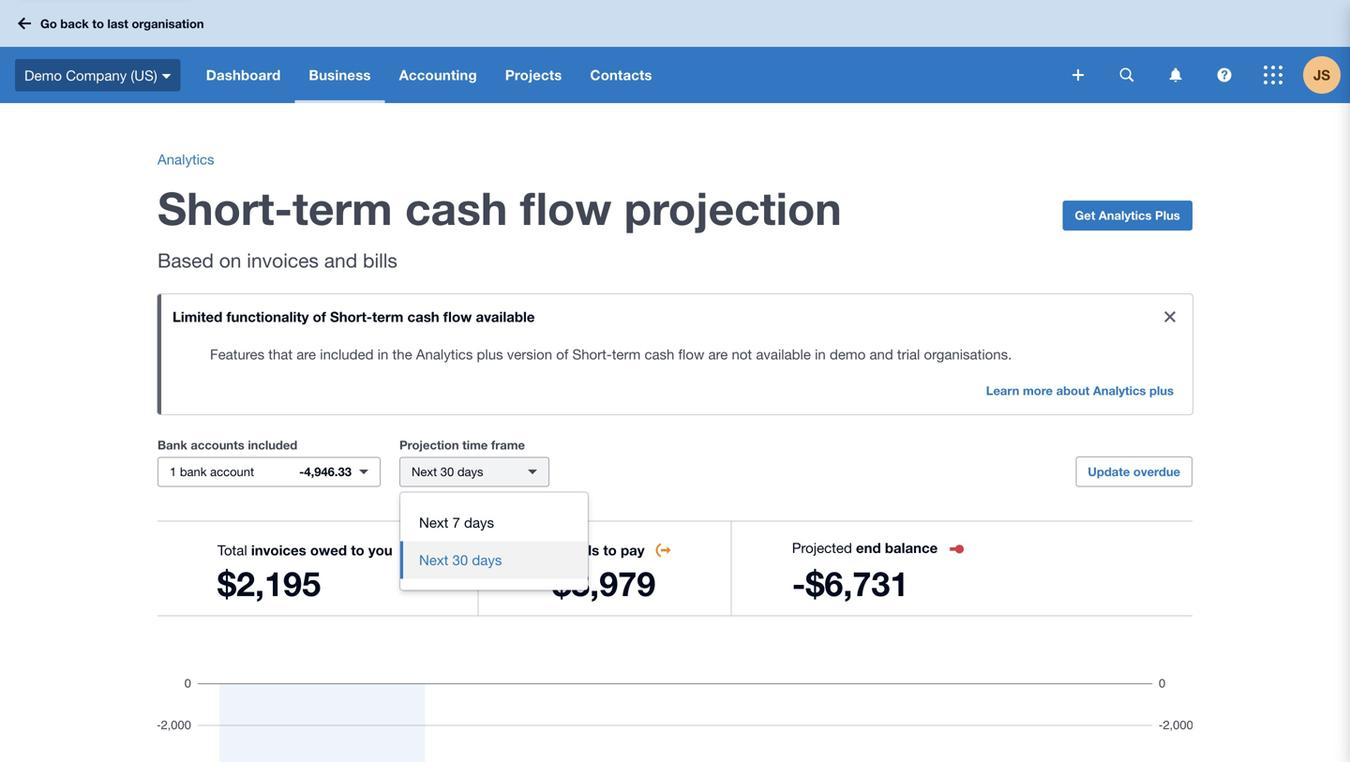 Task type: locate. For each thing, give the bounding box(es) containing it.
days down next 7 days 'button'
[[472, 552, 502, 569]]

included up account
[[248, 438, 298, 453]]

1 vertical spatial 30
[[453, 552, 468, 569]]

are left not
[[709, 346, 728, 363]]

1 vertical spatial bills
[[573, 542, 600, 559]]

next 30 days button
[[401, 542, 588, 579]]

cash
[[405, 181, 508, 235], [408, 309, 440, 326], [645, 346, 675, 363]]

bills
[[363, 249, 398, 272], [573, 542, 600, 559]]

days inside 'button'
[[464, 515, 494, 531]]

time
[[463, 438, 488, 453]]

0 vertical spatial included
[[320, 346, 374, 363]]

overdue
[[1134, 465, 1181, 479]]

bank
[[158, 438, 187, 453]]

next 30 days for next 30 days popup button
[[412, 465, 484, 479]]

available up the version
[[476, 309, 535, 326]]

bills up limited functionality of short-term cash flow available
[[363, 249, 398, 272]]

1 horizontal spatial are
[[709, 346, 728, 363]]

svg image
[[18, 17, 31, 30], [1121, 68, 1135, 82], [1073, 69, 1085, 81]]

to left you
[[351, 542, 365, 559]]

2 vertical spatial short-
[[573, 346, 612, 363]]

short-term cash flow projection
[[158, 181, 842, 235]]

1 horizontal spatial available
[[756, 346, 811, 363]]

version
[[507, 346, 553, 363]]

0 horizontal spatial plus
[[477, 346, 503, 363]]

plus down close icon
[[1150, 384, 1175, 398]]

days down time
[[458, 465, 484, 479]]

1 vertical spatial plus
[[1150, 384, 1175, 398]]

2 horizontal spatial flow
[[679, 346, 705, 363]]

next 30 days for next 30 days button
[[419, 552, 502, 569]]

svg image inside go back to last organisation link
[[18, 17, 31, 30]]

learn more about analytics plus link
[[975, 377, 1186, 407]]

0 vertical spatial and
[[324, 249, 358, 272]]

get analytics plus button
[[1063, 201, 1193, 231]]

4,946.33
[[304, 465, 352, 479]]

0 horizontal spatial available
[[476, 309, 535, 326]]

next inside popup button
[[412, 465, 437, 479]]

accounts
[[191, 438, 245, 453]]

days
[[458, 465, 484, 479], [464, 515, 494, 531], [472, 552, 502, 569]]

group
[[401, 493, 588, 591]]

of right functionality
[[313, 309, 326, 326]]

1 horizontal spatial included
[[320, 346, 374, 363]]

go back to last organisation link
[[11, 7, 215, 40]]

in
[[378, 346, 389, 363], [815, 346, 826, 363]]

1 in from the left
[[378, 346, 389, 363]]

get
[[1075, 208, 1096, 223]]

group containing next 7 days
[[401, 493, 588, 591]]

included
[[320, 346, 374, 363], [248, 438, 298, 453]]

1 vertical spatial cash
[[408, 309, 440, 326]]

30 down the next 7 days
[[453, 552, 468, 569]]

and up limited functionality of short-term cash flow available
[[324, 249, 358, 272]]

0 horizontal spatial bills
[[363, 249, 398, 272]]

next 30 days down the next 7 days
[[419, 552, 502, 569]]

list box
[[401, 493, 588, 591]]

flow
[[520, 181, 612, 235], [444, 309, 472, 326], [679, 346, 705, 363]]

30
[[441, 465, 454, 479], [453, 552, 468, 569]]

term
[[293, 181, 393, 235], [372, 309, 404, 326], [612, 346, 641, 363]]

1 horizontal spatial to
[[351, 542, 365, 559]]

0 horizontal spatial in
[[378, 346, 389, 363]]

owed
[[310, 542, 347, 559]]

available
[[476, 309, 535, 326], [756, 346, 811, 363]]

next down the next 7 days
[[419, 552, 449, 569]]

0 horizontal spatial included
[[248, 438, 298, 453]]

1 vertical spatial days
[[464, 515, 494, 531]]

$2,195
[[218, 564, 321, 604]]

and inside limited functionality of short-term cash flow available "status"
[[870, 346, 894, 363]]

1 bank account
[[170, 465, 254, 479]]

0 vertical spatial of
[[313, 309, 326, 326]]

to inside bills to pay -$3,979
[[604, 542, 617, 559]]

next for next 30 days button
[[419, 552, 449, 569]]

to left pay
[[604, 542, 617, 559]]

0 vertical spatial short-
[[158, 181, 293, 235]]

on
[[219, 249, 242, 272]]

learn
[[987, 384, 1020, 398]]

in left demo
[[815, 346, 826, 363]]

0 horizontal spatial -
[[299, 465, 304, 479]]

1 horizontal spatial and
[[870, 346, 894, 363]]

included inside limited functionality of short-term cash flow available "status"
[[320, 346, 374, 363]]

next inside button
[[419, 552, 449, 569]]

0 vertical spatial flow
[[520, 181, 612, 235]]

30 for next 30 days button
[[453, 552, 468, 569]]

- down next 7 days 'button'
[[539, 564, 553, 604]]

total invoices owed to you $2,195
[[218, 542, 393, 604]]

invoices up $2,195
[[251, 542, 307, 559]]

to
[[92, 16, 104, 31], [351, 542, 365, 559], [604, 542, 617, 559]]

1 horizontal spatial bills
[[573, 542, 600, 559]]

plus
[[1156, 208, 1181, 223]]

next 30 days
[[412, 465, 484, 479], [419, 552, 502, 569]]

pay
[[621, 542, 645, 559]]

of
[[313, 309, 326, 326], [557, 346, 569, 363]]

available right not
[[756, 346, 811, 363]]

svg image
[[1265, 66, 1283, 84], [1170, 68, 1183, 82], [1218, 68, 1232, 82], [162, 74, 171, 79]]

of right the version
[[557, 346, 569, 363]]

30 inside button
[[453, 552, 468, 569]]

bills up $3,979
[[573, 542, 600, 559]]

1 horizontal spatial svg image
[[1073, 69, 1085, 81]]

company
[[66, 67, 127, 83]]

0 vertical spatial bills
[[363, 249, 398, 272]]

next left 7
[[419, 515, 449, 531]]

0 horizontal spatial svg image
[[18, 17, 31, 30]]

bank accounts included
[[158, 438, 298, 453]]

1 vertical spatial next 30 days
[[419, 552, 502, 569]]

are right that
[[297, 346, 316, 363]]

1 vertical spatial and
[[870, 346, 894, 363]]

projects button
[[491, 47, 576, 103]]

end
[[857, 540, 882, 557]]

banner
[[0, 0, 1351, 103]]

next 7 days
[[419, 515, 494, 531]]

30 inside popup button
[[441, 465, 454, 479]]

invoices
[[247, 249, 319, 272], [251, 542, 307, 559]]

organisations.
[[925, 346, 1013, 363]]

analytics inside learn more about analytics plus link
[[1094, 384, 1147, 398]]

1 horizontal spatial in
[[815, 346, 826, 363]]

update overdue
[[1089, 465, 1181, 479]]

limited
[[173, 309, 223, 326]]

next down projection
[[412, 465, 437, 479]]

included down limited functionality of short-term cash flow available
[[320, 346, 374, 363]]

next inside 'button'
[[419, 515, 449, 531]]

plus left the version
[[477, 346, 503, 363]]

2 vertical spatial days
[[472, 552, 502, 569]]

not
[[732, 346, 753, 363]]

to inside total invoices owed to you $2,195
[[351, 542, 365, 559]]

and left trial
[[870, 346, 894, 363]]

30 down projection time frame
[[441, 465, 454, 479]]

- down projected
[[792, 564, 806, 604]]

bills inside bills to pay -$3,979
[[573, 542, 600, 559]]

total
[[218, 542, 247, 559]]

balance
[[886, 540, 938, 557]]

business button
[[295, 47, 385, 103]]

2 vertical spatial next
[[419, 552, 449, 569]]

1 vertical spatial term
[[372, 309, 404, 326]]

analytics
[[158, 151, 214, 167], [1099, 208, 1152, 223], [416, 346, 473, 363], [1094, 384, 1147, 398]]

last
[[107, 16, 128, 31]]

trial
[[898, 346, 921, 363]]

account
[[210, 465, 254, 479]]

0 horizontal spatial of
[[313, 309, 326, 326]]

0 vertical spatial next 30 days
[[412, 465, 484, 479]]

0 horizontal spatial to
[[92, 16, 104, 31]]

projected
[[792, 540, 853, 556]]

svg image inside demo company (us) popup button
[[162, 74, 171, 79]]

next 30 days inside next 30 days popup button
[[412, 465, 484, 479]]

1 vertical spatial available
[[756, 346, 811, 363]]

0 vertical spatial 30
[[441, 465, 454, 479]]

- right account
[[299, 465, 304, 479]]

2 horizontal spatial short-
[[573, 346, 612, 363]]

0 horizontal spatial are
[[297, 346, 316, 363]]

2 vertical spatial cash
[[645, 346, 675, 363]]

short- right functionality
[[330, 309, 372, 326]]

2 are from the left
[[709, 346, 728, 363]]

in left the the on the left of page
[[378, 346, 389, 363]]

short- up on
[[158, 181, 293, 235]]

1 vertical spatial of
[[557, 346, 569, 363]]

contacts button
[[576, 47, 667, 103]]

more
[[1024, 384, 1054, 398]]

invoices right on
[[247, 249, 319, 272]]

you
[[369, 542, 393, 559]]

days for next 7 days 'button'
[[464, 515, 494, 531]]

0 horizontal spatial flow
[[444, 309, 472, 326]]

next 30 days down projection time frame
[[412, 465, 484, 479]]

2 vertical spatial flow
[[679, 346, 705, 363]]

2 horizontal spatial to
[[604, 542, 617, 559]]

dashboard
[[206, 67, 281, 83]]

next 30 days inside next 30 days button
[[419, 552, 502, 569]]

days inside popup button
[[458, 465, 484, 479]]

1
[[170, 465, 177, 479]]

1 vertical spatial next
[[419, 515, 449, 531]]

days right 7
[[464, 515, 494, 531]]

2 horizontal spatial -
[[792, 564, 806, 604]]

projects
[[505, 67, 562, 83]]

0 horizontal spatial and
[[324, 249, 358, 272]]

1 vertical spatial short-
[[330, 309, 372, 326]]

short-
[[158, 181, 293, 235], [330, 309, 372, 326], [573, 346, 612, 363]]

back
[[60, 16, 89, 31]]

1 vertical spatial invoices
[[251, 542, 307, 559]]

projection time frame
[[400, 438, 525, 453]]

-
[[299, 465, 304, 479], [539, 564, 553, 604], [792, 564, 806, 604]]

and
[[324, 249, 358, 272], [870, 346, 894, 363]]

to left last
[[92, 16, 104, 31]]

0 vertical spatial days
[[458, 465, 484, 479]]

0 vertical spatial next
[[412, 465, 437, 479]]

analytics link
[[158, 151, 214, 167]]

days inside button
[[472, 552, 502, 569]]

days for next 30 days button
[[472, 552, 502, 569]]

1 horizontal spatial -
[[539, 564, 553, 604]]

short- right the version
[[573, 346, 612, 363]]

plus
[[477, 346, 503, 363], [1150, 384, 1175, 398]]



Task type: describe. For each thing, give the bounding box(es) containing it.
demo
[[830, 346, 866, 363]]

1 horizontal spatial short-
[[330, 309, 372, 326]]

projection
[[400, 438, 459, 453]]

next 30 days button
[[400, 457, 550, 487]]

contacts
[[591, 67, 653, 83]]

1 horizontal spatial of
[[557, 346, 569, 363]]

- for -4,946.33
[[299, 465, 304, 479]]

that
[[269, 346, 293, 363]]

functionality
[[227, 309, 309, 326]]

2 vertical spatial term
[[612, 346, 641, 363]]

learn more about analytics plus
[[987, 384, 1175, 398]]

js
[[1314, 67, 1331, 83]]

0 vertical spatial available
[[476, 309, 535, 326]]

business
[[309, 67, 371, 83]]

1 vertical spatial included
[[248, 438, 298, 453]]

banner containing dashboard
[[0, 0, 1351, 103]]

list box containing next 7 days
[[401, 493, 588, 591]]

demo company (us) button
[[0, 47, 192, 103]]

-$6,731
[[792, 564, 909, 604]]

go back to last organisation
[[40, 16, 204, 31]]

days for next 30 days popup button
[[458, 465, 484, 479]]

1 horizontal spatial plus
[[1150, 384, 1175, 398]]

based
[[158, 249, 214, 272]]

projected end balance
[[792, 540, 938, 557]]

2 in from the left
[[815, 346, 826, 363]]

limited functionality of short-term cash flow available
[[173, 309, 535, 326]]

- inside bills to pay -$3,979
[[539, 564, 553, 604]]

organisation
[[132, 16, 204, 31]]

1 horizontal spatial flow
[[520, 181, 612, 235]]

$3,979
[[553, 564, 656, 604]]

go
[[40, 16, 57, 31]]

limited functionality of short-term cash flow available status
[[158, 295, 1193, 415]]

frame
[[492, 438, 525, 453]]

accounting button
[[385, 47, 491, 103]]

about
[[1057, 384, 1090, 398]]

0 vertical spatial cash
[[405, 181, 508, 235]]

close image
[[1152, 298, 1190, 336]]

next for next 7 days 'button'
[[419, 515, 449, 531]]

update
[[1089, 465, 1131, 479]]

2 horizontal spatial svg image
[[1121, 68, 1135, 82]]

to inside banner
[[92, 16, 104, 31]]

demo company (us)
[[24, 67, 157, 83]]

analytics inside get analytics plus button
[[1099, 208, 1152, 223]]

js button
[[1304, 47, 1351, 103]]

next for next 30 days popup button
[[412, 465, 437, 479]]

30 for next 30 days popup button
[[441, 465, 454, 479]]

get analytics plus
[[1075, 208, 1181, 223]]

next 7 days button
[[401, 504, 588, 542]]

0 vertical spatial term
[[293, 181, 393, 235]]

dashboard link
[[192, 47, 295, 103]]

update overdue button
[[1076, 457, 1193, 487]]

demo
[[24, 67, 62, 83]]

invoices inside total invoices owed to you $2,195
[[251, 542, 307, 559]]

-4,946.33
[[299, 465, 352, 479]]

projection
[[625, 181, 842, 235]]

7
[[453, 515, 461, 531]]

features that are included in the analytics plus version of short-term cash flow are not available in demo and trial organisations.
[[210, 346, 1013, 363]]

accounting
[[399, 67, 477, 83]]

0 horizontal spatial short-
[[158, 181, 293, 235]]

(us)
[[131, 67, 157, 83]]

the
[[393, 346, 412, 363]]

1 are from the left
[[297, 346, 316, 363]]

0 vertical spatial invoices
[[247, 249, 319, 272]]

1 vertical spatial flow
[[444, 309, 472, 326]]

bank
[[180, 465, 207, 479]]

$6,731
[[806, 564, 909, 604]]

bills to pay -$3,979
[[539, 542, 656, 604]]

0 vertical spatial plus
[[477, 346, 503, 363]]

- for -$6,731
[[792, 564, 806, 604]]

based on invoices and bills
[[158, 249, 398, 272]]

features
[[210, 346, 265, 363]]



Task type: vqa. For each thing, say whether or not it's contained in the screenshot.
topmost of
yes



